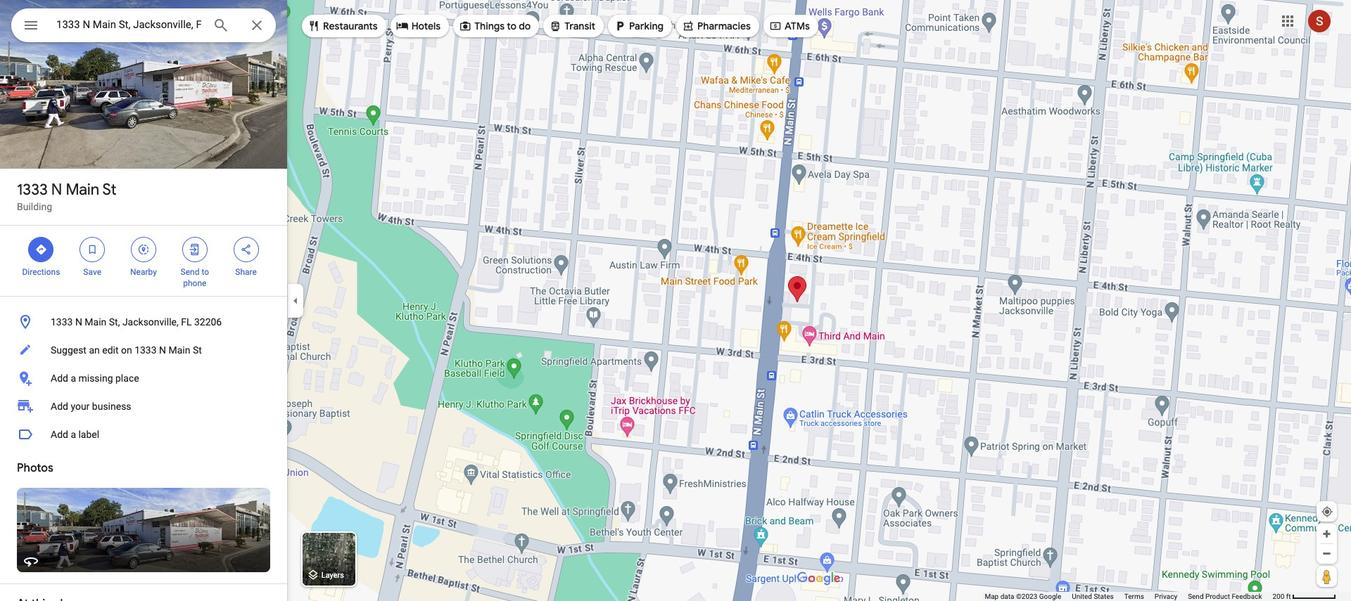 Task type: locate. For each thing, give the bounding box(es) containing it.
add a label button
[[0, 421, 287, 449]]

1333 up building at top
[[17, 180, 48, 200]]

0 vertical spatial to
[[507, 20, 517, 32]]

1 vertical spatial send
[[1188, 593, 1204, 601]]

atms
[[785, 20, 810, 32]]

1 vertical spatial to
[[202, 267, 209, 277]]

suggest an edit on 1333 n main st button
[[0, 336, 287, 365]]

your
[[71, 401, 90, 412]]

main up ''
[[66, 180, 99, 200]]


[[459, 18, 472, 33]]

3 add from the top
[[51, 429, 68, 441]]

1 vertical spatial main
[[85, 317, 106, 328]]

photos
[[17, 462, 53, 476]]

states
[[1094, 593, 1114, 601]]

1 vertical spatial 1333
[[51, 317, 73, 328]]

send inside button
[[1188, 593, 1204, 601]]

2 horizontal spatial 1333
[[135, 345, 157, 356]]

to inside send to phone
[[202, 267, 209, 277]]

n up suggest
[[75, 317, 82, 328]]

 things to do
[[459, 18, 531, 33]]

0 horizontal spatial st
[[102, 180, 116, 200]]

main inside button
[[169, 345, 190, 356]]

collapse side panel image
[[288, 293, 303, 309]]

product
[[1206, 593, 1230, 601]]

a inside button
[[71, 429, 76, 441]]

0 vertical spatial a
[[71, 373, 76, 384]]

0 vertical spatial main
[[66, 180, 99, 200]]

add a label
[[51, 429, 99, 441]]

n inside 1333 n main st building
[[51, 180, 62, 200]]


[[188, 242, 201, 258]]

1333 right on
[[135, 345, 157, 356]]

terms
[[1124, 593, 1144, 601]]

google
[[1039, 593, 1061, 601]]

add left label
[[51, 429, 68, 441]]

things
[[474, 20, 505, 32]]

main inside button
[[85, 317, 106, 328]]

send
[[181, 267, 199, 277], [1188, 593, 1204, 601]]

1 vertical spatial n
[[75, 317, 82, 328]]

send to phone
[[181, 267, 209, 289]]

add inside button
[[51, 373, 68, 384]]

privacy
[[1155, 593, 1177, 601]]

1333
[[17, 180, 48, 200], [51, 317, 73, 328], [135, 345, 157, 356]]

2 vertical spatial n
[[159, 345, 166, 356]]

add inside button
[[51, 429, 68, 441]]

0 vertical spatial st
[[102, 180, 116, 200]]

send left product
[[1188, 593, 1204, 601]]

label
[[78, 429, 99, 441]]

1 horizontal spatial st
[[193, 345, 202, 356]]

1333 for st,
[[51, 317, 73, 328]]

main left st,
[[85, 317, 106, 328]]

place
[[115, 373, 139, 384]]

to left do
[[507, 20, 517, 32]]

send product feedback button
[[1188, 593, 1262, 602]]

fl
[[181, 317, 192, 328]]

missing
[[78, 373, 113, 384]]


[[769, 18, 782, 33]]

1 vertical spatial st
[[193, 345, 202, 356]]

a for label
[[71, 429, 76, 441]]

footer containing map data ©2023 google
[[985, 593, 1273, 602]]

n inside button
[[75, 317, 82, 328]]

st
[[102, 180, 116, 200], [193, 345, 202, 356]]

add your business link
[[0, 393, 287, 421]]

terms button
[[1124, 593, 1144, 602]]

2 vertical spatial add
[[51, 429, 68, 441]]

actions for 1333 n main st region
[[0, 226, 287, 296]]

a inside button
[[71, 373, 76, 384]]

st inside 1333 n main st building
[[102, 180, 116, 200]]

restaurants
[[323, 20, 378, 32]]

n down jacksonville, on the bottom
[[159, 345, 166, 356]]

to up phone
[[202, 267, 209, 277]]

0 vertical spatial add
[[51, 373, 68, 384]]

main down fl
[[169, 345, 190, 356]]

1333 inside button
[[51, 317, 73, 328]]

1333 up suggest
[[51, 317, 73, 328]]

200 ft button
[[1273, 593, 1336, 601]]

0 horizontal spatial n
[[51, 180, 62, 200]]

2 vertical spatial main
[[169, 345, 190, 356]]

main inside 1333 n main st building
[[66, 180, 99, 200]]

1333 inside button
[[135, 345, 157, 356]]

0 horizontal spatial send
[[181, 267, 199, 277]]

add down suggest
[[51, 373, 68, 384]]

1 add from the top
[[51, 373, 68, 384]]

add left your
[[51, 401, 68, 412]]

2 vertical spatial 1333
[[135, 345, 157, 356]]

share
[[235, 267, 257, 277]]

zoom in image
[[1322, 529, 1332, 540]]

n up building at top
[[51, 180, 62, 200]]

200
[[1273, 593, 1285, 601]]

1333 inside 1333 n main st building
[[17, 180, 48, 200]]

 transit
[[549, 18, 595, 33]]

1 horizontal spatial to
[[507, 20, 517, 32]]

to
[[507, 20, 517, 32], [202, 267, 209, 277]]

2 add from the top
[[51, 401, 68, 412]]

suggest an edit on 1333 n main st
[[51, 345, 202, 356]]

n
[[51, 180, 62, 200], [75, 317, 82, 328], [159, 345, 166, 356]]

send product feedback
[[1188, 593, 1262, 601]]

a
[[71, 373, 76, 384], [71, 429, 76, 441]]

business
[[92, 401, 131, 412]]

2 a from the top
[[71, 429, 76, 441]]


[[240, 242, 252, 258]]

1333 n main st, jacksonville, fl 32206
[[51, 317, 222, 328]]

0 vertical spatial n
[[51, 180, 62, 200]]

1 horizontal spatial 1333
[[51, 317, 73, 328]]

an
[[89, 345, 100, 356]]

send inside send to phone
[[181, 267, 199, 277]]


[[35, 242, 47, 258]]

data
[[1000, 593, 1014, 601]]

add a missing place button
[[0, 365, 287, 393]]

a left label
[[71, 429, 76, 441]]

1 vertical spatial a
[[71, 429, 76, 441]]

n inside button
[[159, 345, 166, 356]]


[[682, 18, 695, 33]]

phone
[[183, 279, 206, 289]]

0 vertical spatial send
[[181, 267, 199, 277]]

a left missing
[[71, 373, 76, 384]]

edit
[[102, 345, 119, 356]]

1 vertical spatial add
[[51, 401, 68, 412]]

2 horizontal spatial n
[[159, 345, 166, 356]]

main
[[66, 180, 99, 200], [85, 317, 106, 328], [169, 345, 190, 356]]

footer
[[985, 593, 1273, 602]]

0 horizontal spatial to
[[202, 267, 209, 277]]

parking
[[629, 20, 664, 32]]

 button
[[11, 8, 51, 45]]

1333 for st
[[17, 180, 48, 200]]

None field
[[56, 16, 201, 33]]

0 horizontal spatial 1333
[[17, 180, 48, 200]]

1 a from the top
[[71, 373, 76, 384]]

1 horizontal spatial send
[[1188, 593, 1204, 601]]

0 vertical spatial 1333
[[17, 180, 48, 200]]

google maps element
[[0, 0, 1351, 602]]

send up phone
[[181, 267, 199, 277]]

1 horizontal spatial n
[[75, 317, 82, 328]]

save
[[83, 267, 101, 277]]

none field inside 1333 n main st, jacksonville, fl 32206 field
[[56, 16, 201, 33]]


[[23, 15, 39, 35]]

add
[[51, 373, 68, 384], [51, 401, 68, 412], [51, 429, 68, 441]]

add for add a missing place
[[51, 373, 68, 384]]



Task type: describe. For each thing, give the bounding box(es) containing it.

[[137, 242, 150, 258]]


[[614, 18, 626, 33]]

main for st,
[[85, 317, 106, 328]]

 search field
[[11, 8, 276, 45]]

do
[[519, 20, 531, 32]]

main for st
[[66, 180, 99, 200]]

united
[[1072, 593, 1092, 601]]

on
[[121, 345, 132, 356]]

n for st,
[[75, 317, 82, 328]]

ft
[[1286, 593, 1291, 601]]

map
[[985, 593, 999, 601]]

 restaurants
[[308, 18, 378, 33]]

 atms
[[769, 18, 810, 33]]

to inside  things to do
[[507, 20, 517, 32]]

st inside button
[[193, 345, 202, 356]]

privacy button
[[1155, 593, 1177, 602]]

send for send to phone
[[181, 267, 199, 277]]

add a missing place
[[51, 373, 139, 384]]

map data ©2023 google
[[985, 593, 1061, 601]]


[[86, 242, 99, 258]]

layers
[[321, 572, 344, 581]]

transit
[[565, 20, 595, 32]]

 hotels
[[396, 18, 441, 33]]

building
[[17, 201, 52, 213]]

hotels
[[411, 20, 441, 32]]

pharmacies
[[697, 20, 751, 32]]

add for add your business
[[51, 401, 68, 412]]

 parking
[[614, 18, 664, 33]]

feedback
[[1232, 593, 1262, 601]]

show street view coverage image
[[1317, 567, 1337, 588]]

united states
[[1072, 593, 1114, 601]]

200 ft
[[1273, 593, 1291, 601]]

add for add a label
[[51, 429, 68, 441]]

suggest
[[51, 345, 87, 356]]

1333 n main st building
[[17, 180, 116, 213]]

n for st
[[51, 180, 62, 200]]


[[308, 18, 320, 33]]

st,
[[109, 317, 120, 328]]

jacksonville,
[[122, 317, 179, 328]]

1333 N Main St, Jacksonville, FL 32206 field
[[11, 8, 276, 42]]

send for send product feedback
[[1188, 593, 1204, 601]]

©2023
[[1016, 593, 1037, 601]]

show your location image
[[1321, 506, 1334, 519]]

footer inside google maps element
[[985, 593, 1273, 602]]

 pharmacies
[[682, 18, 751, 33]]

google account: sheryl atherton  
(sheryl.atherton@adept.ai) image
[[1308, 10, 1331, 32]]

1333 n main st, jacksonville, fl 32206 button
[[0, 308, 287, 336]]

zoom out image
[[1322, 549, 1332, 559]]

directions
[[22, 267, 60, 277]]

a for missing
[[71, 373, 76, 384]]

1333 n main st main content
[[0, 0, 287, 602]]

nearby
[[130, 267, 157, 277]]

32206
[[194, 317, 222, 328]]

united states button
[[1072, 593, 1114, 602]]


[[396, 18, 409, 33]]


[[549, 18, 562, 33]]

add your business
[[51, 401, 131, 412]]



Task type: vqa. For each thing, say whether or not it's contained in the screenshot.
N
yes



